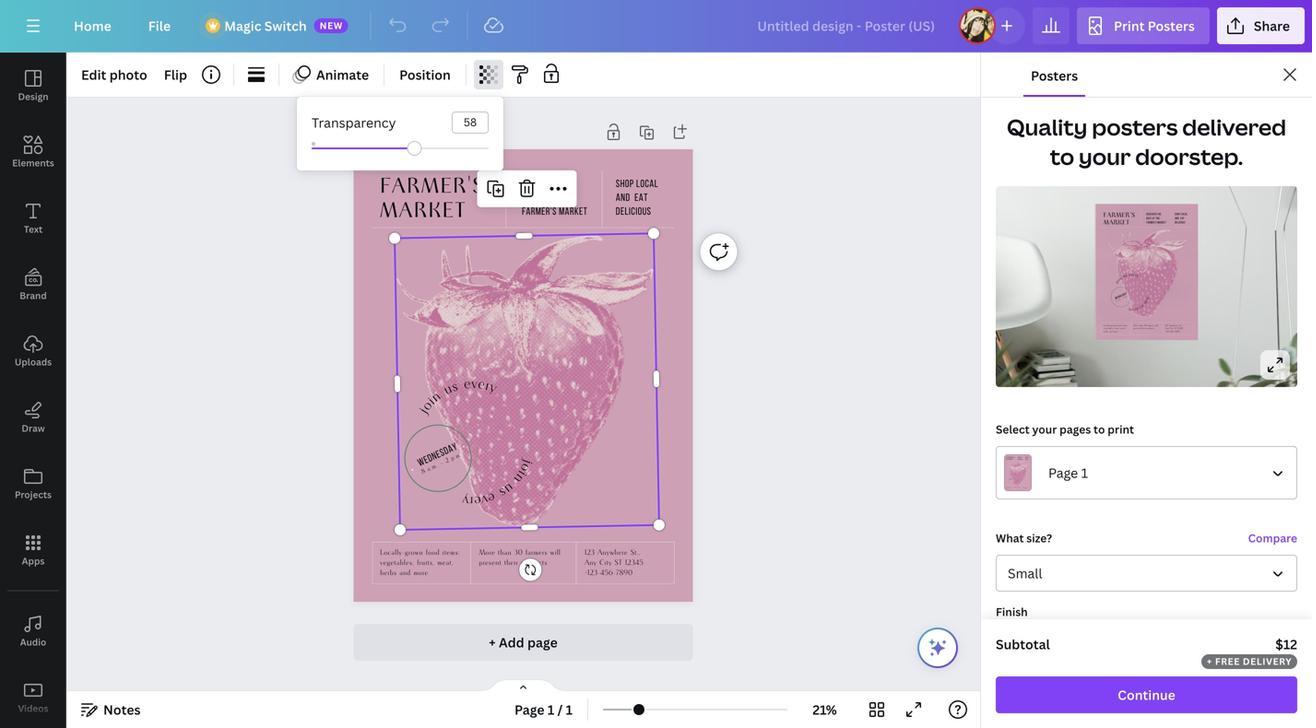 Task type: locate. For each thing, give the bounding box(es) containing it.
doorstep.
[[1135, 142, 1243, 172]]

and inside the locally-grown food items: vegetables, fruits, meat, herbs and more
[[399, 569, 411, 578]]

s
[[449, 377, 460, 397], [496, 483, 511, 503]]

fruits, inside locally-grown food items: vegetables, fruits, meat, herbs and more more than 30 farmers will present their products 123 anywhere st., any city st 12345 +123-456-7890 shop local and eat delicious
[[1115, 327, 1120, 330]]

st., inside 123 anywhere st., any city st 12345 +123-456-7890
[[630, 549, 641, 558]]

apps button
[[0, 517, 66, 584]]

30 inside more than 30 farmers will present their products
[[514, 549, 523, 558]]

share
[[1254, 17, 1290, 35]]

p.m. inside 8 a.m. — 2 p.m.
[[449, 451, 463, 463]]

1 vertical spatial local
[[1181, 213, 1188, 216]]

1 inside dropdown button
[[1081, 464, 1088, 482]]

notes
[[103, 701, 141, 719]]

eat inside eat delicious
[[635, 193, 648, 204]]

vegetables, inside locally-grown food items: vegetables, fruits, meat, herbs and more more than 30 farmers will present their products 123 anywhere st., any city st 12345 +123-456-7890 shop local and eat delicious
[[1104, 327, 1114, 330]]

y down 8 a.m. — 2 p.m.
[[461, 491, 470, 511]]

1 left /
[[548, 701, 554, 719]]

herbs inside the locally-grown food items: vegetables, fruits, meat, herbs and more
[[380, 569, 397, 578]]

pages
[[1060, 422, 1091, 437]]

j
[[414, 404, 432, 418], [518, 457, 538, 467]]

local down doorstep.
[[1181, 213, 1188, 216]]

0 horizontal spatial fruits,
[[417, 559, 435, 568]]

u inside u s
[[440, 379, 455, 400]]

— inside 8 a.m. — 2 p.m.
[[438, 459, 445, 468]]

will
[[1155, 324, 1158, 327], [550, 549, 561, 558]]

+ for + add page
[[489, 634, 496, 652]]

st inside 123 anywhere st., any city st 12345 +123-456-7890
[[615, 559, 622, 568]]

food left more than 30 farmers will present their products
[[426, 549, 440, 558]]

more inside the locally-grown food items: vegetables, fruits, meat, herbs and more
[[413, 569, 428, 578]]

page down the show pages image
[[515, 701, 545, 719]]

1 horizontal spatial eat
[[1181, 217, 1185, 220]]

0 horizontal spatial locally-
[[380, 549, 405, 558]]

0 vertical spatial v
[[471, 374, 477, 394]]

0 horizontal spatial at
[[542, 193, 551, 204]]

1 horizontal spatial 2
[[1123, 297, 1125, 299]]

1 down pages
[[1081, 464, 1088, 482]]

+ free delivery
[[1207, 656, 1292, 668]]

1 for page 1 / 1
[[548, 701, 554, 719]]

1 vertical spatial best
[[1147, 217, 1152, 220]]

2 horizontal spatial 1
[[1081, 464, 1088, 482]]

+123- inside 123 anywhere st., any city st 12345 +123-456-7890
[[585, 569, 600, 578]]

0 vertical spatial wednesday
[[1115, 292, 1128, 300]]

0 vertical spatial eat
[[635, 193, 648, 204]]

brand
[[20, 290, 47, 302]]

o right 8 a.m. — 2 p.m.
[[515, 461, 536, 476]]

st., inside locally-grown food items: vegetables, fruits, meat, herbs and more more than 30 farmers will present their products 123 anywhere st., any city st 12345 +123-456-7890 shop local and eat delicious
[[1179, 324, 1182, 327]]

12345 inside locally-grown food items: vegetables, fruits, meat, herbs and more more than 30 farmers will present their products 123 anywhere st., any city st 12345 +123-456-7890 shop local and eat delicious
[[1178, 327, 1183, 330]]

canva assistant image
[[927, 637, 949, 659]]

1 vertical spatial vegetables,
[[380, 559, 414, 568]]

quality
[[1007, 112, 1088, 142]]

meat, inside the locally-grown food items: vegetables, fruits, meat, herbs and more
[[437, 559, 454, 568]]

their
[[1141, 327, 1145, 330], [504, 559, 518, 568]]

0 vertical spatial shop
[[616, 180, 634, 190]]

1 horizontal spatial vegetables,
[[1104, 327, 1114, 330]]

+ inside button
[[489, 634, 496, 652]]

n
[[427, 387, 445, 407], [509, 470, 529, 488]]

j inside j o i
[[518, 457, 538, 467]]

0 vertical spatial any
[[1166, 327, 1169, 330]]

videos
[[18, 703, 48, 715]]

0 horizontal spatial st.,
[[630, 549, 641, 558]]

1 vertical spatial st.,
[[630, 549, 641, 558]]

shop
[[616, 180, 634, 190], [1175, 213, 1180, 216]]

30 inside locally-grown food items: vegetables, fruits, meat, herbs and more more than 30 farmers will present their products 123 anywhere st., any city st 12345 +123-456-7890 shop local and eat delicious
[[1144, 324, 1147, 327]]

1 vertical spatial eat
[[1181, 217, 1185, 220]]

flip
[[164, 66, 187, 83]]

1 horizontal spatial discover
[[1147, 213, 1157, 216]]

0 vertical spatial 2
[[1123, 297, 1125, 299]]

items: for locally-grown food items: vegetables, fruits, meat, herbs and more
[[442, 549, 460, 558]]

and inside shop local and
[[616, 193, 630, 204]]

main menu bar
[[0, 0, 1312, 53]]

delicious down shop local and at the top of the page
[[616, 207, 651, 218]]

v up more than 30 farmers will present their products
[[480, 490, 490, 511]]

+123-
[[1166, 330, 1170, 333], [585, 569, 600, 578]]

0 vertical spatial —
[[1121, 297, 1123, 300]]

0 horizontal spatial 12345
[[625, 559, 644, 568]]

your inside the quality posters delivered to your doorstep.
[[1079, 142, 1131, 172]]

food down wednesday 8 a.m. — 2 p.m. at the top
[[1118, 324, 1122, 327]]

0 vertical spatial u
[[440, 379, 455, 400]]

subtotal
[[996, 636, 1050, 653]]

than
[[1139, 324, 1143, 327], [498, 549, 511, 558]]

456- inside locally-grown food items: vegetables, fruits, meat, herbs and more more than 30 farmers will present their products 123 anywhere st., any city st 12345 +123-456-7890 shop local and eat delicious
[[1170, 330, 1175, 333]]

page
[[1048, 464, 1078, 482], [515, 701, 545, 719]]

456- inside 123 anywhere st., any city st 12345 +123-456-7890
[[600, 569, 616, 578]]

local
[[636, 180, 658, 190], [1181, 213, 1188, 216]]

1 horizontal spatial st
[[1175, 327, 1177, 330]]

transparency
[[312, 114, 396, 131]]

farmers inside more than 30 farmers will present their products
[[525, 549, 547, 558]]

0 horizontal spatial items:
[[442, 549, 460, 558]]

st.,
[[1179, 324, 1182, 327], [630, 549, 641, 558]]

add
[[499, 634, 524, 652]]

0 vertical spatial farmers
[[1148, 324, 1154, 327]]

1 vertical spatial —
[[438, 459, 445, 468]]

1 vertical spatial 8
[[420, 467, 427, 476]]

magic switch
[[224, 17, 307, 35]]

1 right /
[[566, 701, 573, 719]]

at
[[542, 193, 551, 204], [1153, 217, 1155, 220]]

1 horizontal spatial r
[[483, 376, 492, 396]]

+ left add
[[489, 634, 496, 652]]

more inside locally-grown food items: vegetables, fruits, meat, herbs and more more than 30 farmers will present their products 123 anywhere st., any city st 12345 +123-456-7890 shop local and eat delicious
[[1114, 330, 1118, 333]]

vegetables, for locally-grown food items: vegetables, fruits, meat, herbs and more more than 30 farmers will present their products 123 anywhere st., any city st 12345 +123-456-7890 shop local and eat delicious
[[1104, 327, 1114, 330]]

will inside locally-grown food items: vegetables, fruits, meat, herbs and more more than 30 farmers will present their products 123 anywhere st., any city st 12345 +123-456-7890 shop local and eat delicious
[[1155, 324, 1158, 327]]

products inside more than 30 farmers will present their products
[[521, 559, 547, 568]]

0 vertical spatial more
[[1134, 324, 1139, 327]]

i left u s
[[423, 393, 439, 409]]

0 vertical spatial your
[[1079, 142, 1131, 172]]

quality posters delivered to your doorstep.
[[1007, 112, 1287, 172]]

grown inside locally-grown food items: vegetables, fruits, meat, herbs and more more than 30 farmers will present their products 123 anywhere st., any city st 12345 +123-456-7890 shop local and eat delicious
[[1111, 324, 1117, 327]]

u s
[[440, 377, 460, 400]]

s left the e v e r y
[[449, 377, 460, 397]]

1 vertical spatial food
[[426, 549, 440, 558]]

1 vertical spatial fruits,
[[417, 559, 435, 568]]

and
[[616, 193, 630, 204], [1175, 217, 1179, 220], [1110, 330, 1113, 333], [399, 569, 411, 578]]

free
[[1215, 656, 1240, 668]]

1 horizontal spatial more
[[1134, 324, 1139, 327]]

discover the best at the farmer's market left eat delicious
[[522, 180, 588, 217]]

posters up quality
[[1031, 67, 1078, 84]]

0 vertical spatial anywhere
[[1169, 324, 1179, 327]]

p.m.
[[1125, 295, 1129, 298], [449, 451, 463, 463]]

0 vertical spatial more
[[1114, 330, 1118, 333]]

0 horizontal spatial city
[[599, 559, 612, 568]]

delicious inside locally-grown food items: vegetables, fruits, meat, herbs and more more than 30 farmers will present their products 123 anywhere st., any city st 12345 +123-456-7890 shop local and eat delicious
[[1175, 221, 1186, 225]]

0 vertical spatial their
[[1141, 327, 1145, 330]]

456-
[[1170, 330, 1175, 333], [600, 569, 616, 578]]

wednesday for wednesday 8 a.m. — 2 p.m.
[[1115, 292, 1128, 300]]

page down 'select your pages to print'
[[1048, 464, 1078, 482]]

anywhere
[[1169, 324, 1179, 327], [598, 549, 628, 558]]

j o i
[[513, 457, 538, 480]]

items: down wednesday 8 a.m. — 2 p.m. at the top
[[1123, 324, 1128, 327]]

wednesday inside wednesday 8 a.m. — 2 p.m.
[[1115, 292, 1128, 300]]

posters right print
[[1148, 17, 1195, 35]]

21%
[[813, 701, 837, 719]]

what
[[996, 531, 1024, 546]]

new
[[320, 19, 343, 32]]

0 horizontal spatial u
[[440, 379, 455, 400]]

0 vertical spatial will
[[1155, 324, 1158, 327]]

1 horizontal spatial a.m.
[[1117, 298, 1122, 302]]

print posters button
[[1077, 7, 1210, 44]]

your left pages
[[1032, 422, 1057, 437]]

herbs inside locally-grown food items: vegetables, fruits, meat, herbs and more more than 30 farmers will present their products 123 anywhere st., any city st 12345 +123-456-7890 shop local and eat delicious
[[1104, 330, 1109, 333]]

0 vertical spatial to
[[1050, 142, 1074, 172]]

fruits, for locally-grown food items: vegetables, fruits, meat, herbs and more more than 30 farmers will present their products 123 anywhere st., any city st 12345 +123-456-7890 shop local and eat delicious
[[1115, 327, 1120, 330]]

1 horizontal spatial 123
[[1166, 324, 1169, 327]]

0 vertical spatial locally-
[[1104, 324, 1111, 327]]

farmer's market down transparency text box
[[380, 174, 485, 225]]

123 inside 123 anywhere st., any city st 12345 +123-456-7890
[[585, 549, 595, 558]]

meat, down wednesday 8 a.m. — 2 p.m. at the top
[[1121, 327, 1126, 330]]

0 horizontal spatial 123
[[585, 549, 595, 558]]

e
[[463, 374, 471, 394], [476, 374, 486, 395], [485, 488, 498, 509], [473, 491, 482, 511]]

1 horizontal spatial food
[[1118, 324, 1122, 327]]

1 horizontal spatial 7890
[[1175, 330, 1180, 333]]

grown for locally-grown food items: vegetables, fruits, meat, herbs and more more than 30 farmers will present their products 123 anywhere st., any city st 12345 +123-456-7890 shop local and eat delicious
[[1111, 324, 1117, 327]]

s up more than 30 farmers will present their products
[[496, 483, 511, 503]]

8 inside 8 a.m. — 2 p.m.
[[420, 467, 427, 476]]

best
[[522, 193, 539, 204], [1147, 217, 1152, 220]]

side panel tab list
[[0, 53, 66, 729]]

1 horizontal spatial their
[[1141, 327, 1145, 330]]

p.m. inside wednesday 8 a.m. — 2 p.m.
[[1125, 295, 1129, 298]]

1 vertical spatial grown
[[405, 549, 423, 558]]

r inside the e v e r y
[[483, 376, 492, 396]]

farmer's
[[380, 174, 485, 200], [522, 207, 557, 217], [1104, 211, 1135, 219], [1147, 221, 1157, 224]]

u for u
[[500, 479, 518, 499]]

to inside the quality posters delivered to your doorstep.
[[1050, 142, 1074, 172]]

food inside the locally-grown food items: vegetables, fruits, meat, herbs and more
[[426, 549, 440, 558]]

i right 8 a.m. — 2 p.m.
[[513, 467, 532, 480]]

1 vertical spatial +
[[1207, 656, 1213, 668]]

2
[[1123, 297, 1125, 299], [444, 456, 450, 465]]

0 vertical spatial items:
[[1123, 324, 1128, 327]]

posters inside button
[[1031, 67, 1078, 84]]

0 horizontal spatial s
[[449, 377, 460, 397]]

show pages image
[[479, 679, 568, 693]]

their inside locally-grown food items: vegetables, fruits, meat, herbs and more more than 30 farmers will present their products 123 anywhere st., any city st 12345 +123-456-7890 shop local and eat delicious
[[1141, 327, 1145, 330]]

herbs for locally-grown food items: vegetables, fruits, meat, herbs and more more than 30 farmers will present their products 123 anywhere st., any city st 12345 +123-456-7890 shop local and eat delicious
[[1104, 330, 1109, 333]]

12345 inside 123 anywhere st., any city st 12345 +123-456-7890
[[625, 559, 644, 568]]

1 vertical spatial st
[[615, 559, 622, 568]]

2 inside 8 a.m. — 2 p.m.
[[444, 456, 450, 465]]

—
[[1121, 297, 1123, 300], [438, 459, 445, 468]]

local up eat delicious
[[636, 180, 658, 190]]

0 horizontal spatial to
[[1050, 142, 1074, 172]]

your
[[1079, 142, 1131, 172], [1032, 422, 1057, 437]]

eat inside locally-grown food items: vegetables, fruits, meat, herbs and more more than 30 farmers will present their products 123 anywhere st., any city st 12345 +123-456-7890 shop local and eat delicious
[[1181, 217, 1185, 220]]

grown for locally-grown food items: vegetables, fruits, meat, herbs and more
[[405, 549, 423, 558]]

wednesday
[[1115, 292, 1128, 300], [416, 442, 459, 469]]

0 horizontal spatial eat
[[635, 193, 648, 204]]

shop up eat delicious
[[616, 180, 634, 190]]

0 horizontal spatial +123-
[[585, 569, 600, 578]]

locally- inside the locally-grown food items: vegetables, fruits, meat, herbs and more
[[380, 549, 405, 558]]

locally- for locally-grown food items: vegetables, fruits, meat, herbs and more more than 30 farmers will present their products 123 anywhere st., any city st 12345 +123-456-7890 shop local and eat delicious
[[1104, 324, 1111, 327]]

n right 8 a.m. — 2 p.m.
[[509, 470, 529, 488]]

n left the e v e r y
[[427, 387, 445, 407]]

i
[[423, 393, 439, 409], [513, 467, 532, 480]]

local inside locally-grown food items: vegetables, fruits, meat, herbs and more more than 30 farmers will present their products 123 anywhere st., any city st 12345 +123-456-7890 shop local and eat delicious
[[1181, 213, 1188, 216]]

0 horizontal spatial 456-
[[600, 569, 616, 578]]

to left print
[[1094, 422, 1105, 437]]

meat, inside locally-grown food items: vegetables, fruits, meat, herbs and more more than 30 farmers will present their products 123 anywhere st., any city st 12345 +123-456-7890 shop local and eat delicious
[[1121, 327, 1126, 330]]

0 horizontal spatial your
[[1032, 422, 1057, 437]]

0 horizontal spatial 2
[[444, 456, 450, 465]]

u for u s
[[440, 379, 455, 400]]

food
[[1118, 324, 1122, 327], [426, 549, 440, 558]]

i inside j o i
[[513, 467, 532, 480]]

/
[[558, 701, 563, 719]]

v right u s
[[471, 374, 477, 394]]

items:
[[1123, 324, 1128, 327], [442, 549, 460, 558]]

projects
[[15, 489, 52, 501]]

0 horizontal spatial shop
[[616, 180, 634, 190]]

grown inside the locally-grown food items: vegetables, fruits, meat, herbs and more
[[405, 549, 423, 558]]

1 horizontal spatial j
[[518, 457, 538, 467]]

+ left free
[[1207, 656, 1213, 668]]

12345
[[1178, 327, 1183, 330], [625, 559, 644, 568]]

at left eat delicious
[[542, 193, 551, 204]]

your left doorstep.
[[1079, 142, 1131, 172]]

discover the best at the farmer's market down doorstep.
[[1147, 213, 1166, 224]]

v
[[471, 374, 477, 394], [480, 490, 490, 511]]

to for print
[[1094, 422, 1105, 437]]

home
[[74, 17, 111, 35]]

locally- inside locally-grown food items: vegetables, fruits, meat, herbs and more more than 30 farmers will present their products 123 anywhere st., any city st 12345 +123-456-7890 shop local and eat delicious
[[1104, 324, 1111, 327]]

more inside locally-grown food items: vegetables, fruits, meat, herbs and more more than 30 farmers will present their products 123 anywhere st., any city st 12345 +123-456-7890 shop local and eat delicious
[[1134, 324, 1139, 327]]

page inside page 1 dropdown button
[[1048, 464, 1078, 482]]

0 vertical spatial y
[[487, 377, 499, 398]]

uploads button
[[0, 318, 66, 385]]

products
[[1146, 327, 1154, 330], [521, 559, 547, 568]]

0 vertical spatial vegetables,
[[1104, 327, 1114, 330]]

1 vertical spatial y
[[461, 491, 470, 511]]

0 vertical spatial than
[[1139, 324, 1143, 327]]

8
[[1116, 300, 1118, 302], [420, 467, 427, 476]]

0 horizontal spatial wednesday
[[416, 442, 459, 469]]

0 vertical spatial o
[[417, 397, 437, 415]]

delicious
[[616, 207, 651, 218], [1175, 221, 1186, 225]]

0 horizontal spatial page
[[515, 701, 545, 719]]

1 vertical spatial 456-
[[600, 569, 616, 578]]

products inside locally-grown food items: vegetables, fruits, meat, herbs and more more than 30 farmers will present their products 123 anywhere st., any city st 12345 +123-456-7890 shop local and eat delicious
[[1146, 327, 1154, 330]]

0 horizontal spatial —
[[438, 459, 445, 468]]

2 inside wednesday 8 a.m. — 2 p.m.
[[1123, 297, 1125, 299]]

than inside more than 30 farmers will present their products
[[498, 549, 511, 558]]

fruits, inside the locally-grown food items: vegetables, fruits, meat, herbs and more
[[417, 559, 435, 568]]

0 vertical spatial st
[[1175, 327, 1177, 330]]

0 horizontal spatial o
[[417, 397, 437, 415]]

1 vertical spatial than
[[498, 549, 511, 558]]

posters button
[[1024, 53, 1086, 97]]

1 horizontal spatial items:
[[1123, 324, 1128, 327]]

1 horizontal spatial s
[[496, 483, 511, 503]]

present inside more than 30 farmers will present their products
[[479, 559, 502, 568]]

What size? button
[[996, 555, 1297, 592]]

farmers
[[1148, 324, 1154, 327], [525, 549, 547, 558]]

1 horizontal spatial wednesday
[[1115, 292, 1128, 300]]

items: inside locally-grown food items: vegetables, fruits, meat, herbs and more more than 30 farmers will present their products 123 anywhere st., any city st 12345 +123-456-7890 shop local and eat delicious
[[1123, 324, 1128, 327]]

1 horizontal spatial grown
[[1111, 324, 1117, 327]]

posters inside dropdown button
[[1148, 17, 1195, 35]]

to left posters
[[1050, 142, 1074, 172]]

any inside 123 anywhere st., any city st 12345 +123-456-7890
[[585, 559, 597, 568]]

0 horizontal spatial their
[[504, 559, 518, 568]]

0 horizontal spatial posters
[[1031, 67, 1078, 84]]

food for locally-grown food items: vegetables, fruits, meat, herbs and more
[[426, 549, 440, 558]]

u left the e v e r y
[[440, 379, 455, 400]]

a.m. inside wednesday 8 a.m. — 2 p.m.
[[1117, 298, 1122, 302]]

eat
[[635, 193, 648, 204], [1181, 217, 1185, 220]]

locally-grown food items: vegetables, fruits, meat, herbs and more
[[380, 549, 460, 578]]

meat, left more than 30 farmers will present their products
[[437, 559, 454, 568]]

farmer's market up wednesday 8 a.m. — 2 p.m. at the top
[[1104, 211, 1135, 227]]

1 horizontal spatial more
[[1114, 330, 1118, 333]]

y inside the e v e r y
[[487, 377, 499, 398]]

to for your
[[1050, 142, 1074, 172]]

0 vertical spatial at
[[542, 193, 551, 204]]

— inside wednesday 8 a.m. — 2 p.m.
[[1121, 297, 1123, 300]]

1 horizontal spatial any
[[1166, 327, 1169, 330]]

1
[[1081, 464, 1088, 482], [548, 701, 554, 719], [566, 701, 573, 719]]

1 vertical spatial posters
[[1031, 67, 1078, 84]]

items: inside the locally-grown food items: vegetables, fruits, meat, herbs and more
[[442, 549, 460, 558]]

items: left more than 30 farmers will present their products
[[442, 549, 460, 558]]

0 horizontal spatial v
[[471, 374, 477, 394]]

u up more than 30 farmers will present their products
[[500, 479, 518, 499]]

delicious down doorstep.
[[1175, 221, 1186, 225]]

meat, for locally-grown food items: vegetables, fruits, meat, herbs and more
[[437, 559, 454, 568]]

herbs for locally-grown food items: vegetables, fruits, meat, herbs and more
[[380, 569, 397, 578]]

city
[[1170, 327, 1174, 330], [599, 559, 612, 568]]

at down doorstep.
[[1153, 217, 1155, 220]]

discover
[[522, 180, 556, 190], [1147, 213, 1157, 216]]

Transparency text field
[[453, 113, 488, 133]]

j up 8 a.m. — 2 p.m.
[[414, 404, 432, 418]]

vegetables, inside the locally-grown food items: vegetables, fruits, meat, herbs and more
[[380, 559, 414, 568]]

0 horizontal spatial more
[[479, 549, 495, 558]]

1 horizontal spatial o
[[515, 461, 536, 476]]

shop down doorstep.
[[1175, 213, 1180, 216]]

a.m.
[[1117, 298, 1122, 302], [426, 462, 439, 474]]

food inside locally-grown food items: vegetables, fruits, meat, herbs and more more than 30 farmers will present their products 123 anywhere st., any city st 12345 +123-456-7890 shop local and eat delicious
[[1118, 324, 1122, 327]]

o left u s
[[417, 397, 437, 415]]

1 horizontal spatial i
[[513, 467, 532, 480]]

0 vertical spatial r
[[483, 376, 492, 396]]

1 horizontal spatial st.,
[[1179, 324, 1182, 327]]

1 horizontal spatial locally-
[[1104, 324, 1111, 327]]

0 horizontal spatial p.m.
[[449, 451, 463, 463]]

0 vertical spatial grown
[[1111, 324, 1117, 327]]

o
[[417, 397, 437, 415], [515, 461, 536, 476]]

u
[[440, 379, 455, 400], [500, 479, 518, 499]]

city inside locally-grown food items: vegetables, fruits, meat, herbs and more more than 30 farmers will present their products 123 anywhere st., any city st 12345 +123-456-7890 shop local and eat delicious
[[1170, 327, 1174, 330]]

grown
[[1111, 324, 1117, 327], [405, 549, 423, 558]]

j right 8 a.m. — 2 p.m.
[[518, 457, 538, 467]]

present
[[1134, 327, 1140, 330], [479, 559, 502, 568]]

anywhere inside locally-grown food items: vegetables, fruits, meat, herbs and more more than 30 farmers will present their products 123 anywhere st., any city st 12345 +123-456-7890 shop local and eat delicious
[[1169, 324, 1179, 327]]

y right u s
[[487, 377, 499, 398]]



Task type: describe. For each thing, give the bounding box(es) containing it.
compare button
[[1248, 531, 1297, 546]]

more inside more than 30 farmers will present their products
[[479, 549, 495, 558]]

0 vertical spatial n
[[427, 387, 445, 407]]

locally-grown food items: vegetables, fruits, meat, herbs and more more than 30 farmers will present their products 123 anywhere st., any city st 12345 +123-456-7890 shop local and eat delicious
[[1104, 213, 1188, 333]]

0 vertical spatial delicious
[[616, 207, 651, 218]]

file
[[148, 17, 171, 35]]

j for j
[[414, 404, 432, 418]]

brand button
[[0, 252, 66, 318]]

8 a.m. — 2 p.m.
[[420, 451, 463, 476]]

edit photo button
[[74, 60, 155, 89]]

present inside locally-grown food items: vegetables, fruits, meat, herbs and more more than 30 farmers will present their products 123 anywhere st., any city st 12345 +123-456-7890 shop local and eat delicious
[[1134, 327, 1140, 330]]

more for locally-grown food items: vegetables, fruits, meat, herbs and more
[[413, 569, 428, 578]]

items: for locally-grown food items: vegetables, fruits, meat, herbs and more more than 30 farmers will present their products 123 anywhere st., any city st 12345 +123-456-7890 shop local and eat delicious
[[1123, 324, 1128, 327]]

7890 inside 123 anywhere st., any city st 12345 +123-456-7890
[[616, 569, 633, 578]]

wednesday for wednesday
[[416, 442, 459, 469]]

v inside the e v e r y
[[471, 374, 477, 394]]

file button
[[133, 7, 186, 44]]

food for locally-grown food items: vegetables, fruits, meat, herbs and more more than 30 farmers will present their products 123 anywhere st., any city st 12345 +123-456-7890 shop local and eat delicious
[[1118, 324, 1122, 327]]

123 anywhere st., any city st 12345 +123-456-7890
[[585, 549, 644, 578]]

delivered
[[1182, 112, 1287, 142]]

select your pages to print
[[996, 422, 1134, 437]]

design button
[[0, 53, 66, 119]]

0 horizontal spatial farmer's market
[[380, 174, 485, 225]]

print
[[1108, 422, 1134, 437]]

select
[[996, 422, 1030, 437]]

than inside locally-grown food items: vegetables, fruits, meat, herbs and more more than 30 farmers will present their products 123 anywhere st., any city st 12345 +123-456-7890 shop local and eat delicious
[[1139, 324, 1143, 327]]

0 horizontal spatial y
[[461, 491, 470, 511]]

8 inside wednesday 8 a.m. — 2 p.m.
[[1116, 300, 1118, 302]]

text button
[[0, 185, 66, 252]]

city inside 123 anywhere st., any city st 12345 +123-456-7890
[[599, 559, 612, 568]]

1 horizontal spatial at
[[1153, 217, 1155, 220]]

uploads
[[15, 356, 52, 368]]

locally- for locally-grown food items: vegetables, fruits, meat, herbs and more
[[380, 549, 405, 558]]

will inside more than 30 farmers will present their products
[[550, 549, 561, 558]]

draw
[[22, 422, 45, 435]]

shop local and
[[616, 180, 658, 204]]

1 horizontal spatial farmer's market
[[1104, 211, 1135, 227]]

+ for + free delivery
[[1207, 656, 1213, 668]]

j for j o i
[[518, 457, 538, 467]]

st inside locally-grown food items: vegetables, fruits, meat, herbs and more more than 30 farmers will present their products 123 anywhere st., any city st 12345 +123-456-7890 shop local and eat delicious
[[1175, 327, 1177, 330]]

animate
[[316, 66, 369, 83]]

21% button
[[795, 695, 855, 725]]

+123- inside locally-grown food items: vegetables, fruits, meat, herbs and more more than 30 farmers will present their products 123 anywhere st., any city st 12345 +123-456-7890 shop local and eat delicious
[[1166, 330, 1170, 333]]

shop inside shop local and
[[616, 180, 634, 190]]

any inside locally-grown food items: vegetables, fruits, meat, herbs and more more than 30 farmers will present their products 123 anywhere st., any city st 12345 +123-456-7890 shop local and eat delicious
[[1166, 327, 1169, 330]]

small
[[1008, 565, 1042, 582]]

text
[[24, 223, 43, 236]]

design
[[18, 90, 48, 103]]

shop inside locally-grown food items: vegetables, fruits, meat, herbs and more more than 30 farmers will present their products 123 anywhere st., any city st 12345 +123-456-7890 shop local and eat delicious
[[1175, 213, 1180, 216]]

photo
[[109, 66, 147, 83]]

o inside j o i
[[515, 461, 536, 476]]

0 vertical spatial best
[[522, 193, 539, 204]]

more than 30 farmers will present their products
[[479, 549, 561, 568]]

+ add page
[[489, 634, 558, 652]]

audio
[[20, 636, 46, 649]]

animate button
[[287, 60, 376, 89]]

1 horizontal spatial discover the best at the farmer's market
[[1147, 213, 1166, 224]]

+ add page button
[[354, 624, 693, 661]]

1 vertical spatial your
[[1032, 422, 1057, 437]]

$12
[[1276, 636, 1297, 653]]

print posters
[[1114, 17, 1195, 35]]

1 for page 1
[[1081, 464, 1088, 482]]

1 vertical spatial s
[[496, 483, 511, 503]]

meat, for locally-grown food items: vegetables, fruits, meat, herbs and more more than 30 farmers will present their products 123 anywhere st., any city st 12345 +123-456-7890 shop local and eat delicious
[[1121, 327, 1126, 330]]

flip button
[[157, 60, 195, 89]]

what size?
[[996, 531, 1052, 546]]

0 horizontal spatial discover the best at the farmer's market
[[522, 180, 588, 217]]

apps
[[22, 555, 45, 568]]

finish
[[996, 604, 1028, 620]]

1 vertical spatial r
[[469, 492, 474, 511]]

position
[[399, 66, 451, 83]]

0 horizontal spatial discover
[[522, 180, 556, 190]]

projects button
[[0, 451, 66, 517]]

vegetables, for locally-grown food items: vegetables, fruits, meat, herbs and more
[[380, 559, 414, 568]]

s inside u s
[[449, 377, 460, 397]]

Design title text field
[[743, 7, 952, 44]]

draw button
[[0, 385, 66, 451]]

compare
[[1248, 531, 1297, 546]]

1 horizontal spatial 1
[[566, 701, 573, 719]]

page
[[527, 634, 558, 652]]

page for page 1
[[1048, 464, 1078, 482]]

position button
[[392, 60, 458, 89]]

more for locally-grown food items: vegetables, fruits, meat, herbs and more more than 30 farmers will present their products 123 anywhere st., any city st 12345 +123-456-7890 shop local and eat delicious
[[1114, 330, 1118, 333]]

delivery
[[1243, 656, 1292, 668]]

videos button
[[0, 665, 66, 729]]

page 1 button
[[996, 446, 1297, 500]]

edit photo
[[81, 66, 147, 83]]

edit
[[81, 66, 106, 83]]

eat delicious
[[616, 193, 651, 218]]

0 horizontal spatial i
[[423, 393, 439, 409]]

notes button
[[74, 695, 148, 725]]

their inside more than 30 farmers will present their products
[[504, 559, 518, 568]]

switch
[[264, 17, 307, 35]]

anywhere inside 123 anywhere st., any city st 12345 +123-456-7890
[[598, 549, 628, 558]]

7890 inside locally-grown food items: vegetables, fruits, meat, herbs and more more than 30 farmers will present their products 123 anywhere st., any city st 12345 +123-456-7890 shop local and eat delicious
[[1175, 330, 1180, 333]]

continue button
[[996, 677, 1297, 714]]

1 horizontal spatial v
[[480, 490, 490, 511]]

123 inside locally-grown food items: vegetables, fruits, meat, herbs and more more than 30 farmers will present their products 123 anywhere st., any city st 12345 +123-456-7890 shop local and eat delicious
[[1166, 324, 1169, 327]]

1 horizontal spatial best
[[1147, 217, 1152, 220]]

local inside shop local and
[[636, 180, 658, 190]]

audio button
[[0, 598, 66, 665]]

page 1
[[1048, 464, 1088, 482]]

e v e r y
[[463, 374, 499, 398]]

page for page 1 / 1
[[515, 701, 545, 719]]

fruits, for locally-grown food items: vegetables, fruits, meat, herbs and more
[[417, 559, 435, 568]]

farmers inside locally-grown food items: vegetables, fruits, meat, herbs and more more than 30 farmers will present their products 123 anywhere st., any city st 12345 +123-456-7890 shop local and eat delicious
[[1148, 324, 1154, 327]]

1 horizontal spatial n
[[509, 470, 529, 488]]

elements button
[[0, 119, 66, 185]]

a.m. inside 8 a.m. — 2 p.m.
[[426, 462, 439, 474]]

print
[[1114, 17, 1145, 35]]

page 1 / 1
[[515, 701, 573, 719]]

posters
[[1092, 112, 1178, 142]]

wednesday 8 a.m. — 2 p.m.
[[1115, 292, 1129, 302]]

elements
[[12, 157, 54, 169]]

magic
[[224, 17, 261, 35]]

share button
[[1217, 7, 1305, 44]]

home link
[[59, 7, 126, 44]]

size?
[[1027, 531, 1052, 546]]

continue
[[1118, 687, 1176, 704]]



Task type: vqa. For each thing, say whether or not it's contained in the screenshot.
Support
no



